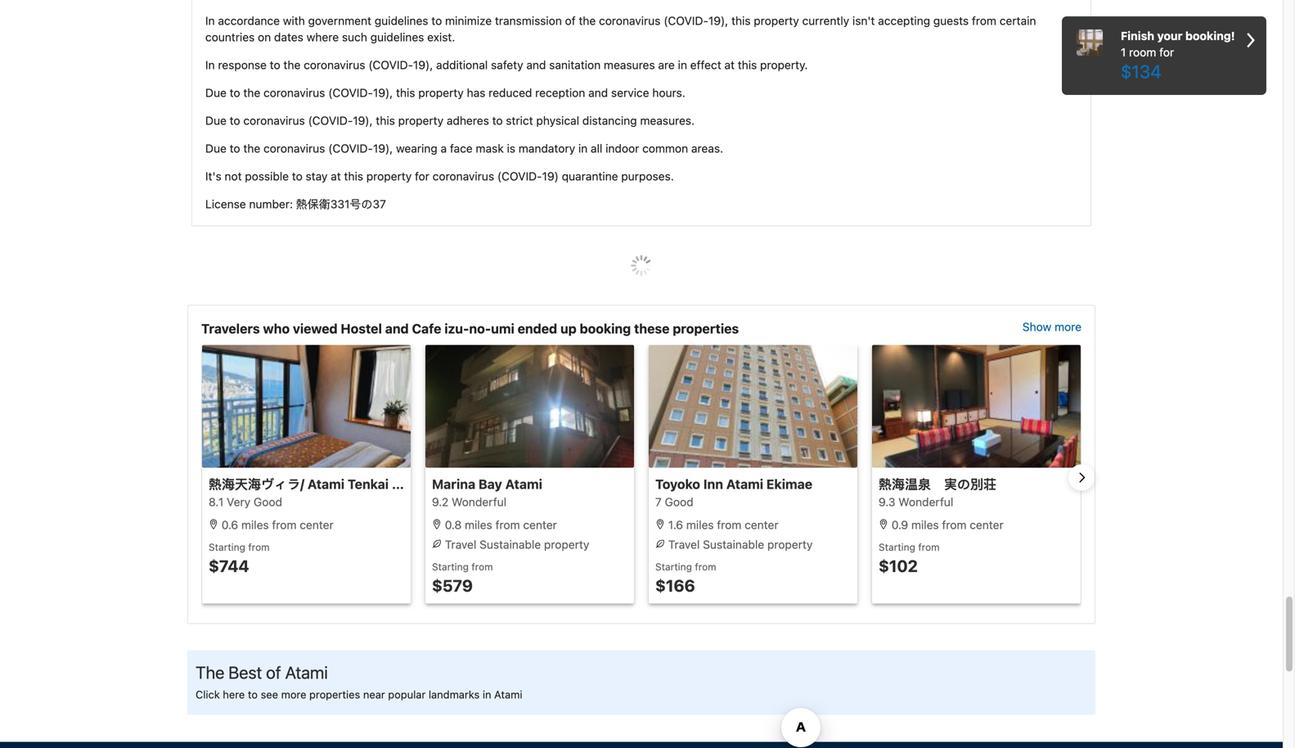 Task type: vqa. For each thing, say whether or not it's contained in the screenshot.
top Booking.com
no



Task type: locate. For each thing, give the bounding box(es) containing it.
travel sustainable property down 1.6 miles from center
[[665, 538, 813, 551]]

0 vertical spatial and
[[527, 58, 546, 72]]

near
[[363, 688, 385, 701]]

19), inside "in accordance with government guidelines to minimize transmission of the coronavirus (covid-19), this property currently isn't accepting guests from certain countries on dates where such guidelines exist."
[[709, 14, 729, 27]]

1 horizontal spatial of
[[565, 14, 576, 27]]

in right the landmarks
[[483, 688, 491, 701]]

such
[[342, 30, 367, 44]]

1 horizontal spatial more
[[1055, 320, 1082, 333]]

0.6
[[222, 518, 238, 532]]

miles right 0.6
[[241, 518, 269, 532]]

indoor
[[606, 141, 640, 155]]

coronavirus down dates
[[264, 86, 325, 99]]

1 horizontal spatial travel
[[669, 538, 700, 551]]

0 vertical spatial in
[[205, 14, 215, 27]]

room
[[1130, 45, 1157, 59]]

click
[[196, 688, 220, 701]]

stay
[[306, 169, 328, 183]]

toyoko
[[656, 476, 701, 492]]

to inside "in accordance with government guidelines to minimize transmission of the coronavirus (covid-19), this property currently isn't accepting guests from certain countries on dates where such guidelines exist."
[[432, 14, 442, 27]]

service
[[611, 86, 649, 99]]

in for in response to the coronavirus (covid-19), additional safety and sanitation measures are in effect at this property.
[[205, 58, 215, 72]]

1 vertical spatial of
[[266, 662, 281, 683]]

who
[[263, 321, 290, 336]]

0 vertical spatial due
[[205, 86, 227, 99]]

the up sanitation
[[579, 14, 596, 27]]

center down '熱海天海ヴィラ/ atami tenkai villa 8.1 very good'
[[300, 518, 334, 532]]

more inside "link"
[[1055, 320, 1082, 333]]

areas.
[[692, 141, 724, 155]]

0.6 miles from center
[[219, 518, 334, 532]]

0 horizontal spatial and
[[385, 321, 409, 336]]

property up due to coronavirus (covid-19), this property adheres to strict physical distancing measures.
[[419, 86, 464, 99]]

1 horizontal spatial sustainable
[[703, 538, 765, 551]]

2 vertical spatial in
[[483, 688, 491, 701]]

of right the transmission
[[565, 14, 576, 27]]

booking
[[580, 321, 631, 336]]

center down 熱海温泉　実の別荘 9.3 wonderful
[[970, 518, 1004, 532]]

atami inside marina bay atami 9.2 wonderful
[[506, 476, 543, 492]]

to
[[432, 14, 442, 27], [270, 58, 280, 72], [230, 86, 240, 99], [230, 114, 240, 127], [492, 114, 503, 127], [230, 141, 240, 155], [292, 169, 303, 183], [248, 688, 258, 701]]

adheres
[[447, 114, 489, 127]]

1 sustainable from the left
[[480, 538, 541, 551]]

travel sustainable property down 0.8 miles from center
[[442, 538, 590, 551]]

from inside "starting from $166"
[[695, 561, 717, 572]]

viewed
[[293, 321, 338, 336]]

0 horizontal spatial at
[[331, 169, 341, 183]]

2 in from the top
[[205, 58, 215, 72]]

0 horizontal spatial of
[[266, 662, 281, 683]]

from right guests
[[972, 14, 997, 27]]

1 vertical spatial for
[[415, 169, 430, 183]]

at right 'stay'
[[331, 169, 341, 183]]

2 sustainable from the left
[[703, 538, 765, 551]]

1 vertical spatial more
[[281, 688, 307, 701]]

a
[[441, 141, 447, 155]]

(covid- up 熱保衛331号の37
[[328, 141, 373, 155]]

1.6 miles from center
[[665, 518, 779, 532]]

and
[[527, 58, 546, 72], [589, 86, 608, 99], [385, 321, 409, 336]]

$579
[[432, 576, 473, 595]]

response
[[218, 58, 267, 72]]

mask
[[476, 141, 504, 155]]

this inside "in accordance with government guidelines to minimize transmission of the coronavirus (covid-19), this property currently isn't accepting guests from certain countries on dates where such guidelines exist."
[[732, 14, 751, 27]]

starting for $102
[[879, 541, 916, 553]]

starting up $166
[[656, 561, 692, 572]]

0 horizontal spatial in
[[483, 688, 491, 701]]

properties left near
[[309, 688, 360, 701]]

property up property.
[[754, 14, 799, 27]]

travel down the 0.8
[[445, 538, 477, 551]]

more right show
[[1055, 320, 1082, 333]]

0 vertical spatial properties
[[673, 321, 739, 336]]

travel sustainable property
[[442, 538, 590, 551], [665, 538, 813, 551]]

starting up $102
[[879, 541, 916, 553]]

face
[[450, 141, 473, 155]]

center down the toyoko inn atami ekimae 7 good
[[745, 518, 779, 532]]

are
[[658, 58, 675, 72]]

starting from $744
[[209, 541, 270, 575]]

starting inside starting from $102
[[879, 541, 916, 553]]

3 center from the left
[[745, 518, 779, 532]]

rightchevron image
[[1247, 28, 1256, 52]]

of up see
[[266, 662, 281, 683]]

2 horizontal spatial and
[[589, 86, 608, 99]]

exist.
[[427, 30, 455, 44]]

due for due to coronavirus (covid-19), this property adheres to strict physical distancing measures.
[[205, 114, 227, 127]]

1 center from the left
[[300, 518, 334, 532]]

4 center from the left
[[970, 518, 1004, 532]]

1 horizontal spatial for
[[1160, 45, 1175, 59]]

19),
[[709, 14, 729, 27], [413, 58, 433, 72], [373, 86, 393, 99], [353, 114, 373, 127], [373, 141, 393, 155]]

guidelines right such
[[370, 30, 424, 44]]

sustainable
[[480, 538, 541, 551], [703, 538, 765, 551]]

center
[[300, 518, 334, 532], [523, 518, 557, 532], [745, 518, 779, 532], [970, 518, 1004, 532]]

at right effect
[[725, 58, 735, 72]]

熱海温泉　実の別荘 9.3 wonderful
[[879, 476, 997, 509]]

0 vertical spatial more
[[1055, 320, 1082, 333]]

coronavirus
[[599, 14, 661, 27], [304, 58, 365, 72], [264, 86, 325, 99], [243, 114, 305, 127], [264, 141, 325, 155], [433, 169, 494, 183]]

show more link
[[1023, 319, 1082, 338]]

0 vertical spatial in
[[678, 58, 687, 72]]

travel down 1.6
[[669, 538, 700, 551]]

in inside the best of atami click here to see more properties near popular landmarks in atami
[[483, 688, 491, 701]]

more
[[1055, 320, 1082, 333], [281, 688, 307, 701]]

from down marina bay atami 9.2 wonderful
[[496, 518, 520, 532]]

atami
[[308, 476, 345, 492], [506, 476, 543, 492], [727, 476, 764, 492], [285, 662, 328, 683], [494, 688, 523, 701]]

mandatory
[[519, 141, 575, 155]]

at
[[725, 58, 735, 72], [331, 169, 341, 183]]

in for atami
[[483, 688, 491, 701]]

(covid- up are
[[664, 14, 709, 27]]

the best of atami click here to see more properties near popular landmarks in atami
[[196, 662, 523, 701]]

$166
[[656, 576, 695, 595]]

coronavirus down due to the coronavirus (covid-19), wearing a face mask is mandatory in all indoor common areas.
[[433, 169, 494, 183]]

in for in accordance with government guidelines to minimize transmission of the coronavirus (covid-19), this property currently isn't accepting guests from certain countries on dates where such guidelines exist.
[[205, 14, 215, 27]]

miles for inn
[[687, 518, 714, 532]]

1 horizontal spatial at
[[725, 58, 735, 72]]

1 vertical spatial and
[[589, 86, 608, 99]]

starting inside "starting from $166"
[[656, 561, 692, 572]]

熱海天海ヴィラ/
[[209, 476, 305, 492]]

miles down 9.2 wonderful
[[465, 518, 493, 532]]

coronavirus up measures
[[599, 14, 661, 27]]

0 vertical spatial at
[[725, 58, 735, 72]]

miles for 9.3 wonderful
[[912, 518, 939, 532]]

and right safety on the top left of the page
[[527, 58, 546, 72]]

starting up the $579
[[432, 561, 469, 572]]

finish your booking! 1 room for $134
[[1121, 29, 1235, 82]]

atami right bay
[[506, 476, 543, 492]]

from down 熱海温泉　実の別荘 9.3 wonderful
[[942, 518, 967, 532]]

guidelines up exist.
[[375, 14, 429, 27]]

show
[[1023, 320, 1052, 333]]

from up $166
[[695, 561, 717, 572]]

in up countries
[[205, 14, 215, 27]]

(covid- inside "in accordance with government guidelines to minimize transmission of the coronavirus (covid-19), this property currently isn't accepting guests from certain countries on dates where such guidelines exist."
[[664, 14, 709, 27]]

0 horizontal spatial sustainable
[[480, 538, 541, 551]]

1 vertical spatial in
[[579, 141, 588, 155]]

2 vertical spatial and
[[385, 321, 409, 336]]

$744
[[209, 556, 249, 575]]

from inside starting from $102
[[919, 541, 940, 553]]

all
[[591, 141, 603, 155]]

in
[[205, 14, 215, 27], [205, 58, 215, 72]]

0 horizontal spatial travel
[[445, 538, 477, 551]]

sustainable for $166
[[703, 538, 765, 551]]

0 vertical spatial of
[[565, 14, 576, 27]]

in left all
[[579, 141, 588, 155]]

sustainable down 1.6 miles from center
[[703, 538, 765, 551]]

in
[[678, 58, 687, 72], [579, 141, 588, 155], [483, 688, 491, 701]]

travelers who viewed hostel and cafe izu-no-umi ended up booking these properties
[[201, 321, 739, 336]]

license
[[205, 197, 246, 211]]

bay
[[479, 476, 502, 492]]

additional
[[436, 58, 488, 72]]

from down 0.9 miles from center
[[919, 541, 940, 553]]

from down 0.6 miles from center
[[248, 541, 270, 553]]

travel
[[445, 538, 477, 551], [669, 538, 700, 551]]

property
[[754, 14, 799, 27], [419, 86, 464, 99], [398, 114, 444, 127], [367, 169, 412, 183], [544, 538, 590, 551], [768, 538, 813, 551]]

miles down 9.3 wonderful
[[912, 518, 939, 532]]

atami right inn
[[727, 476, 764, 492]]

miles
[[241, 518, 269, 532], [465, 518, 493, 532], [687, 518, 714, 532], [912, 518, 939, 532]]

isn't
[[853, 14, 875, 27]]

starting inside starting from $579
[[432, 561, 469, 572]]

2 travel sustainable property from the left
[[665, 538, 813, 551]]

reduced
[[489, 86, 532, 99]]

(covid-
[[664, 14, 709, 27], [369, 58, 413, 72], [328, 86, 373, 99], [308, 114, 353, 127], [328, 141, 373, 155], [498, 169, 542, 183]]

1 vertical spatial in
[[205, 58, 215, 72]]

1 travel from the left
[[445, 538, 477, 551]]

center for atami
[[300, 518, 334, 532]]

is
[[507, 141, 516, 155]]

measures.
[[640, 114, 695, 127]]

3 due from the top
[[205, 141, 227, 155]]

3 miles from the left
[[687, 518, 714, 532]]

region containing $744
[[188, 345, 1095, 610]]

to inside the best of atami click here to see more properties near popular landmarks in atami
[[248, 688, 258, 701]]

guidelines
[[375, 14, 429, 27], [370, 30, 424, 44]]

and up 'distancing'
[[589, 86, 608, 99]]

1 horizontal spatial and
[[527, 58, 546, 72]]

atami left tenkai
[[308, 476, 345, 492]]

atami inside '熱海天海ヴィラ/ atami tenkai villa 8.1 very good'
[[308, 476, 345, 492]]

for down your
[[1160, 45, 1175, 59]]

more right see
[[281, 688, 307, 701]]

property down the ekimae
[[768, 538, 813, 551]]

properties
[[673, 321, 739, 336], [309, 688, 360, 701]]

1 horizontal spatial properties
[[673, 321, 739, 336]]

starting up $744
[[209, 541, 246, 553]]

starting inside starting from $744
[[209, 541, 246, 553]]

1 vertical spatial properties
[[309, 688, 360, 701]]

the down response
[[243, 86, 261, 99]]

2 travel from the left
[[669, 538, 700, 551]]

sustainable down 0.8 miles from center
[[480, 538, 541, 551]]

miles right 1.6
[[687, 518, 714, 532]]

0.8 miles from center
[[442, 518, 557, 532]]

in inside "in accordance with government guidelines to minimize transmission of the coronavirus (covid-19), this property currently isn't accepting guests from certain countries on dates where such guidelines exist."
[[205, 14, 215, 27]]

of
[[565, 14, 576, 27], [266, 662, 281, 683]]

2 vertical spatial due
[[205, 141, 227, 155]]

and left the cafe
[[385, 321, 409, 336]]

starting from $166
[[656, 561, 717, 595]]

for
[[1160, 45, 1175, 59], [415, 169, 430, 183]]

region
[[188, 345, 1095, 610]]

1 in from the top
[[205, 14, 215, 27]]

1 vertical spatial guidelines
[[370, 30, 424, 44]]

1 horizontal spatial in
[[579, 141, 588, 155]]

0 horizontal spatial more
[[281, 688, 307, 701]]

2 miles from the left
[[465, 518, 493, 532]]

2 due from the top
[[205, 114, 227, 127]]

1 vertical spatial due
[[205, 114, 227, 127]]

quarantine
[[562, 169, 618, 183]]

accepting
[[878, 14, 931, 27]]

1 travel sustainable property from the left
[[442, 538, 590, 551]]

for down 'wearing'
[[415, 169, 430, 183]]

center down marina bay atami 9.2 wonderful
[[523, 518, 557, 532]]

from up the $579
[[472, 561, 493, 572]]

7 good
[[656, 495, 694, 509]]

2 horizontal spatial in
[[678, 58, 687, 72]]

4 miles from the left
[[912, 518, 939, 532]]

from inside starting from $744
[[248, 541, 270, 553]]

hours.
[[653, 86, 686, 99]]

property down 'wearing'
[[367, 169, 412, 183]]

in left response
[[205, 58, 215, 72]]

atami inside the toyoko inn atami ekimae 7 good
[[727, 476, 764, 492]]

property inside "in accordance with government guidelines to minimize transmission of the coronavirus (covid-19), this property currently isn't accepting guests from certain countries on dates where such guidelines exist."
[[754, 14, 799, 27]]

from
[[972, 14, 997, 27], [272, 518, 297, 532], [496, 518, 520, 532], [717, 518, 742, 532], [942, 518, 967, 532], [248, 541, 270, 553], [919, 541, 940, 553], [472, 561, 493, 572], [695, 561, 717, 572]]

0 horizontal spatial travel sustainable property
[[442, 538, 590, 551]]

1 due from the top
[[205, 86, 227, 99]]

the
[[579, 14, 596, 27], [284, 58, 301, 72], [243, 86, 261, 99], [243, 141, 261, 155]]

2 center from the left
[[523, 518, 557, 532]]

travel for $579
[[445, 538, 477, 551]]

in right are
[[678, 58, 687, 72]]

0 vertical spatial for
[[1160, 45, 1175, 59]]

due for due to the coronavirus (covid-19), wearing a face mask is mandatory in all indoor common areas.
[[205, 141, 227, 155]]

1 horizontal spatial travel sustainable property
[[665, 538, 813, 551]]

0 horizontal spatial properties
[[309, 688, 360, 701]]

0.8
[[445, 518, 462, 532]]

properties right these
[[673, 321, 739, 336]]

(covid- down such
[[328, 86, 373, 99]]

1 miles from the left
[[241, 518, 269, 532]]



Task type: describe. For each thing, give the bounding box(es) containing it.
1 vertical spatial at
[[331, 169, 341, 183]]

熱海温泉　実の別荘
[[879, 476, 997, 492]]

it's not possible to stay at this property for coronavirus (covid-19) quarantine purposes.
[[205, 169, 674, 183]]

due to the coronavirus (covid-19), wearing a face mask is mandatory in all indoor common areas.
[[205, 141, 724, 155]]

熱海天海ヴィラ/ atami tenkai villa 8.1 very good
[[209, 476, 419, 509]]

currently
[[803, 14, 850, 27]]

purposes.
[[621, 169, 674, 183]]

tenkai
[[348, 476, 389, 492]]

government
[[308, 14, 372, 27]]

in response to the coronavirus (covid-19), additional safety and sanitation measures are in effect at this property.
[[205, 58, 808, 72]]

coronavirus down where
[[304, 58, 365, 72]]

cafe
[[412, 321, 441, 336]]

$102
[[879, 556, 918, 575]]

your
[[1158, 29, 1183, 43]]

starting for $579
[[432, 561, 469, 572]]

9.2 wonderful
[[432, 495, 507, 509]]

these
[[634, 321, 670, 336]]

sustainable for $579
[[480, 538, 541, 551]]

countries
[[205, 30, 255, 44]]

measures
[[604, 58, 655, 72]]

minimize
[[445, 14, 492, 27]]

of inside "in accordance with government guidelines to minimize transmission of the coronavirus (covid-19), this property currently isn't accepting guests from certain countries on dates where such guidelines exist."
[[565, 14, 576, 27]]

starting from $579
[[432, 561, 493, 595]]

0.9 miles from center
[[889, 518, 1004, 532]]

number:
[[249, 197, 293, 211]]

sanitation
[[549, 58, 601, 72]]

in accordance with government guidelines to minimize transmission of the coronavirus (covid-19), this property currently isn't accepting guests from certain countries on dates where such guidelines exist.
[[205, 14, 1037, 44]]

property up 'wearing'
[[398, 114, 444, 127]]

it's
[[205, 169, 222, 183]]

good
[[254, 495, 282, 509]]

1
[[1121, 45, 1126, 59]]

due for due to the coronavirus (covid-19), this property has reduced reception and service hours.
[[205, 86, 227, 99]]

landmarks
[[429, 688, 480, 701]]

best
[[229, 662, 262, 683]]

booking!
[[1186, 29, 1235, 43]]

accordance
[[218, 14, 280, 27]]

common
[[643, 141, 688, 155]]

for inside "finish your booking! 1 room for $134"
[[1160, 45, 1175, 59]]

center for 9.3 wonderful
[[970, 518, 1004, 532]]

has
[[467, 86, 486, 99]]

hostel
[[341, 321, 382, 336]]

atami right the landmarks
[[494, 688, 523, 701]]

no-
[[469, 321, 491, 336]]

center for bay
[[523, 518, 557, 532]]

the inside "in accordance with government guidelines to minimize transmission of the coronavirus (covid-19), this property currently isn't accepting guests from certain countries on dates where such guidelines exist."
[[579, 14, 596, 27]]

inn
[[704, 476, 723, 492]]

strict
[[506, 114, 533, 127]]

center for inn
[[745, 518, 779, 532]]

due to the coronavirus (covid-19), this property has reduced reception and service hours.
[[205, 86, 686, 99]]

from inside "in accordance with government guidelines to minimize transmission of the coronavirus (covid-19), this property currently isn't accepting guests from certain countries on dates where such guidelines exist."
[[972, 14, 997, 27]]

the
[[196, 662, 225, 683]]

0 horizontal spatial for
[[415, 169, 430, 183]]

from inside starting from $579
[[472, 561, 493, 572]]

from down good
[[272, 518, 297, 532]]

marina bay atami 9.2 wonderful
[[432, 476, 543, 509]]

of inside the best of atami click here to see more properties near popular landmarks in atami
[[266, 662, 281, 683]]

coronavirus up 'stay'
[[264, 141, 325, 155]]

0 vertical spatial guidelines
[[375, 14, 429, 27]]

distancing
[[583, 114, 637, 127]]

certain
[[1000, 14, 1037, 27]]

9.3 wonderful
[[879, 495, 954, 509]]

villa
[[392, 476, 419, 492]]

miles for bay
[[465, 518, 493, 532]]

travelers
[[201, 321, 260, 336]]

up
[[561, 321, 577, 336]]

miles for atami
[[241, 518, 269, 532]]

(covid- up 'stay'
[[308, 114, 353, 127]]

8.1 very
[[209, 495, 251, 509]]

travel sustainable property for $166
[[665, 538, 813, 551]]

license number: 熱保衛331号の37
[[205, 197, 386, 211]]

0.9
[[892, 518, 909, 532]]

popular
[[388, 688, 426, 701]]

travel sustainable property for $579
[[442, 538, 590, 551]]

wearing
[[396, 141, 438, 155]]

(covid- up due to the coronavirus (covid-19), this property has reduced reception and service hours.
[[369, 58, 413, 72]]

physical
[[536, 114, 580, 127]]

in for the
[[678, 58, 687, 72]]

finish
[[1121, 29, 1155, 43]]

atami right 'best'
[[285, 662, 328, 683]]

ended
[[518, 321, 558, 336]]

the up the possible
[[243, 141, 261, 155]]

coronavirus inside "in accordance with government guidelines to minimize transmission of the coronavirus (covid-19), this property currently isn't accepting guests from certain countries on dates where such guidelines exist."
[[599, 14, 661, 27]]

here
[[223, 688, 245, 701]]

more inside the best of atami click here to see more properties near popular landmarks in atami
[[281, 688, 307, 701]]

show more
[[1023, 320, 1082, 333]]

from down the toyoko inn atami ekimae 7 good
[[717, 518, 742, 532]]

where
[[307, 30, 339, 44]]

$134
[[1121, 61, 1162, 82]]

the down dates
[[284, 58, 301, 72]]

starting for $744
[[209, 541, 246, 553]]

coronavirus up the possible
[[243, 114, 305, 127]]

starting for $166
[[656, 561, 692, 572]]

effect
[[691, 58, 722, 72]]

guests
[[934, 14, 969, 27]]

see
[[261, 688, 278, 701]]

(covid- down is
[[498, 169, 542, 183]]

possible
[[245, 169, 289, 183]]

property down 0.8 miles from center
[[544, 538, 590, 551]]

safety
[[491, 58, 524, 72]]

travel for $166
[[669, 538, 700, 551]]

on
[[258, 30, 271, 44]]

izu-
[[445, 321, 469, 336]]

property.
[[760, 58, 808, 72]]

properties inside the best of atami click here to see more properties near popular landmarks in atami
[[309, 688, 360, 701]]

with
[[283, 14, 305, 27]]

dates
[[274, 30, 304, 44]]

marina
[[432, 476, 476, 492]]

ekimae
[[767, 476, 813, 492]]



